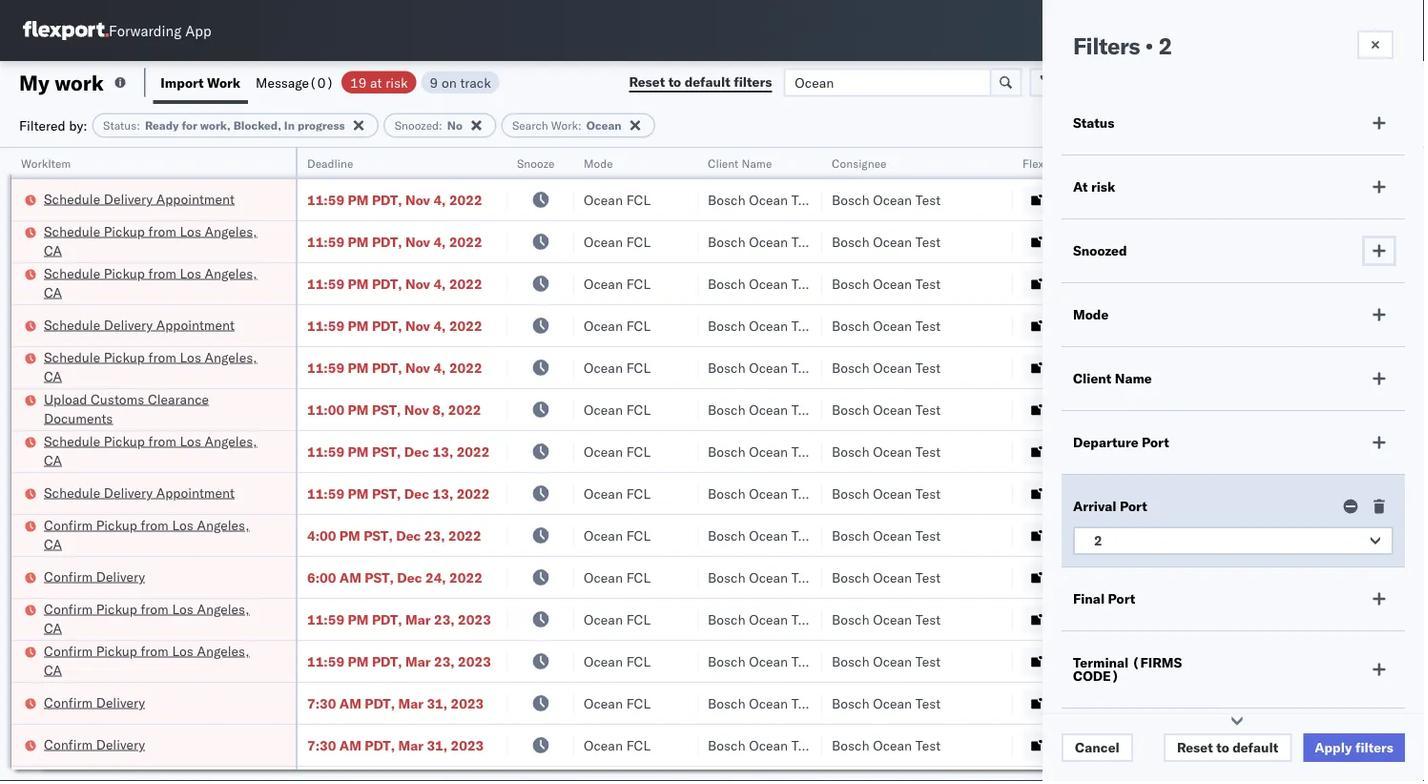Task type: vqa. For each thing, say whether or not it's contained in the screenshot.
4th hlxu80 from the bottom
yes



Task type: locate. For each thing, give the bounding box(es) containing it.
3 confirm pickup from los angeles, ca from the top
[[44, 642, 249, 678]]

ca for third the schedule pickup from los angeles, ca link from the bottom
[[44, 284, 62, 300]]

ceau7522281, for 1st the schedule pickup from los angeles, ca link from the top of the page
[[1175, 233, 1273, 249]]

2 confirm delivery link from the top
[[44, 693, 145, 712]]

13, up 4:00 pm pst, dec 23, 2022
[[433, 485, 453, 502]]

uetu5238478 for schedule delivery appointment
[[1277, 485, 1370, 501]]

0 vertical spatial snoozed
[[395, 118, 439, 133]]

0 vertical spatial risk
[[386, 74, 408, 91]]

6 resize handle column header from the left
[[990, 148, 1013, 781]]

ca for first confirm pickup from los angeles, ca link from the bottom
[[44, 662, 62, 678]]

numbers inside "container numbers"
[[1175, 164, 1222, 178]]

1889466
[[1094, 443, 1152, 460], [1094, 485, 1152, 502], [1094, 527, 1152, 544], [1094, 569, 1152, 586]]

1 schedule pickup from los angeles, ca from the top
[[44, 223, 257, 259]]

ca for 1st the schedule pickup from los angeles, ca link from the bottom of the page
[[44, 452, 62, 468]]

message (0)
[[256, 74, 334, 91]]

pm for second the schedule pickup from los angeles, ca link from the bottom
[[348, 359, 369, 376]]

2 11:59 pm pdt, mar 23, 2023 from the top
[[307, 653, 491, 670]]

9 ceau7522281, from the top
[[1175, 694, 1273, 711]]

0 vertical spatial appointment
[[156, 190, 235, 207]]

numbers
[[1369, 156, 1416, 170], [1175, 164, 1222, 178]]

11:59 pm pdt, nov 4, 2022
[[307, 191, 482, 208], [307, 233, 482, 250], [307, 275, 482, 292], [307, 317, 482, 334], [307, 359, 482, 376]]

mar for second confirm pickup from los angeles, ca link from the bottom
[[405, 611, 431, 628]]

flex- for upload customs clearance documents link
[[1053, 401, 1094, 418]]

4:00
[[307, 527, 336, 544]]

19 at risk
[[350, 74, 408, 91]]

2 vertical spatial schedule delivery appointment button
[[44, 483, 235, 504]]

1 vertical spatial risk
[[1091, 178, 1115, 195]]

confirm for confirm delivery link corresponding to 6:00
[[44, 568, 93, 585]]

11:59 for second the schedule pickup from los angeles, ca link from the bottom
[[307, 359, 344, 376]]

0 vertical spatial confirm delivery button
[[44, 567, 145, 588]]

schedule delivery appointment down workitem button at the top left of the page
[[44, 190, 235, 207]]

5 11:59 pm pdt, nov 4, 2022 from the top
[[307, 359, 482, 376]]

: right search
[[578, 118, 582, 133]]

0 vertical spatial 7:30
[[307, 695, 336, 712]]

flex- for 1st the schedule pickup from los angeles, ca link from the top of the page
[[1053, 233, 1094, 250]]

1 vertical spatial schedule delivery appointment link
[[44, 315, 235, 334]]

2 confirm from the top
[[44, 568, 93, 585]]

snoozed down at risk
[[1073, 242, 1127, 259]]

2 vertical spatial schedule delivery appointment
[[44, 484, 235, 501]]

pst, up 6:00 am pst, dec 24, 2022
[[364, 527, 393, 544]]

1 horizontal spatial filters
[[1355, 739, 1394, 756]]

work for search
[[551, 118, 578, 133]]

23,
[[424, 527, 445, 544], [434, 611, 455, 628], [434, 653, 455, 670]]

0 horizontal spatial snoozed
[[395, 118, 439, 133]]

1 horizontal spatial client name
[[1073, 370, 1152, 387]]

9
[[430, 74, 438, 91]]

2 vertical spatial appointment
[[156, 484, 235, 501]]

0 vertical spatial 7:30 am pdt, mar 31, 2023
[[307, 695, 484, 712]]

actions
[[1367, 156, 1406, 170]]

confirm delivery for 7:30 am pdt, mar 31, 2023
[[44, 736, 145, 753]]

1 vertical spatial schedule delivery appointment button
[[44, 315, 235, 336]]

reset down (firms
[[1177, 739, 1213, 756]]

flex-1846748 for first confirm pickup from los angeles, ca link from the bottom
[[1053, 653, 1152, 670]]

schedule delivery appointment down upload customs clearance documents button
[[44, 484, 235, 501]]

default left apply
[[1233, 739, 1278, 756]]

1 vertical spatial 11:59 pm pdt, mar 23, 2023
[[307, 653, 491, 670]]

0 vertical spatial 11:59 pm pst, dec 13, 2022
[[307, 443, 490, 460]]

3 uetu5238478 from the top
[[1277, 527, 1370, 543]]

0 vertical spatial 31,
[[427, 695, 447, 712]]

bosch ocean test
[[708, 191, 817, 208], [832, 191, 941, 208], [708, 233, 817, 250], [832, 233, 941, 250], [708, 275, 817, 292], [832, 275, 941, 292], [708, 317, 817, 334], [832, 317, 941, 334], [708, 359, 817, 376], [832, 359, 941, 376], [708, 401, 817, 418], [832, 401, 941, 418], [708, 443, 817, 460], [832, 443, 941, 460], [708, 485, 817, 502], [832, 485, 941, 502], [708, 527, 817, 544], [832, 527, 941, 544], [708, 569, 817, 586], [832, 569, 941, 586], [708, 611, 817, 628], [832, 611, 941, 628], [708, 653, 817, 670], [832, 653, 941, 670], [708, 695, 817, 712], [832, 695, 941, 712], [708, 737, 817, 754], [832, 737, 941, 754]]

pickup for 1st the schedule pickup from los angeles, ca link from the top of the page
[[104, 223, 145, 239]]

1846748
[[1094, 191, 1152, 208], [1094, 233, 1152, 250], [1094, 275, 1152, 292], [1094, 317, 1152, 334], [1094, 359, 1152, 376], [1094, 401, 1152, 418], [1094, 611, 1152, 628], [1094, 653, 1152, 670], [1094, 695, 1152, 712], [1094, 737, 1152, 754]]

work right search
[[551, 118, 578, 133]]

for
[[182, 118, 197, 133]]

1 horizontal spatial work
[[551, 118, 578, 133]]

confirm pickup from los angeles, ca for second confirm pickup from los angeles, ca link from the bottom
[[44, 600, 249, 636]]

reset for reset to default filters
[[629, 73, 665, 90]]

0 vertical spatial 13,
[[433, 443, 453, 460]]

schedule delivery appointment up customs
[[44, 316, 235, 333]]

port for arrival port
[[1120, 498, 1147, 515]]

forwarding
[[109, 21, 181, 40]]

pst, down 11:00 pm pst, nov 8, 2022
[[372, 443, 401, 460]]

fcl
[[626, 191, 651, 208], [626, 233, 651, 250], [626, 275, 651, 292], [626, 317, 651, 334], [626, 359, 651, 376], [626, 401, 651, 418], [626, 443, 651, 460], [626, 485, 651, 502], [626, 527, 651, 544], [626, 569, 651, 586], [626, 611, 651, 628], [626, 653, 651, 670], [626, 695, 651, 712], [626, 737, 651, 754]]

clearance
[[148, 391, 209, 407]]

6 flex- from the top
[[1053, 401, 1094, 418]]

pickup for 1st the schedule pickup from los angeles, ca link from the bottom of the page
[[104, 433, 145, 449]]

numbers right 'mbl/mawb'
[[1369, 156, 1416, 170]]

appointment down upload customs clearance documents button
[[156, 484, 235, 501]]

schedule delivery appointment link down upload customs clearance documents button
[[44, 483, 235, 502]]

ceau7522281, for upload customs clearance documents link
[[1175, 401, 1273, 417]]

2 vertical spatial schedule delivery appointment link
[[44, 483, 235, 502]]

flex-1889466
[[1053, 443, 1152, 460], [1053, 485, 1152, 502], [1053, 527, 1152, 544], [1053, 569, 1152, 586]]

8 hlxu80 from the top
[[1378, 652, 1424, 669]]

port right the final
[[1108, 590, 1135, 607]]

2 : from the left
[[439, 118, 442, 133]]

pickup for second confirm pickup from los angeles, ca link from the bottom
[[96, 600, 137, 617]]

client up departure
[[1073, 370, 1112, 387]]

0 vertical spatial client name
[[708, 156, 772, 170]]

1889466 for confirm pickup from los angeles, ca
[[1094, 527, 1152, 544]]

hlxu6269489,
[[1277, 191, 1374, 207], [1277, 233, 1374, 249], [1277, 275, 1374, 291], [1277, 317, 1374, 333], [1277, 359, 1374, 375], [1277, 401, 1374, 417], [1277, 610, 1374, 627], [1277, 652, 1374, 669], [1277, 694, 1374, 711], [1277, 736, 1374, 753]]

default inside the 'reset to default' 'button'
[[1233, 739, 1278, 756]]

port for final port
[[1108, 590, 1135, 607]]

name
[[742, 156, 772, 170], [1115, 370, 1152, 387]]

progress
[[298, 118, 345, 133]]

mar for 2nd confirm delivery link from the top
[[398, 695, 423, 712]]

appointment down workitem button at the top left of the page
[[156, 190, 235, 207]]

2 inside button
[[1094, 532, 1102, 549]]

ca for 1st confirm pickup from los angeles, ca link from the top
[[44, 536, 62, 552]]

work right the import
[[207, 74, 240, 91]]

1 vertical spatial client name
[[1073, 370, 1152, 387]]

port right departure
[[1142, 434, 1169, 451]]

1 vertical spatial snoozed
[[1073, 242, 1127, 259]]

1 vertical spatial to
[[1216, 739, 1229, 756]]

snoozed
[[395, 118, 439, 133], [1073, 242, 1127, 259]]

status
[[1073, 114, 1114, 131], [103, 118, 137, 133]]

2 vertical spatial 23,
[[434, 653, 455, 670]]

am for 7:30 confirm delivery link
[[339, 737, 361, 754]]

Search Work text field
[[783, 68, 991, 97]]

status right by:
[[103, 118, 137, 133]]

24,
[[425, 569, 446, 586]]

4 1846748 from the top
[[1094, 317, 1152, 334]]

0 vertical spatial confirm pickup from los angeles, ca link
[[44, 516, 271, 554]]

to inside 'button'
[[1216, 739, 1229, 756]]

reset for reset to default
[[1177, 739, 1213, 756]]

resize handle column header
[[273, 148, 296, 781], [485, 148, 507, 781], [551, 148, 574, 781], [675, 148, 698, 781], [799, 148, 822, 781], [990, 148, 1013, 781], [1143, 148, 1166, 781], [1267, 148, 1290, 781], [1390, 148, 1413, 781]]

reset up mode "button"
[[629, 73, 665, 90]]

flex-1889466 for schedule pickup from los angeles, ca
[[1053, 443, 1152, 460]]

0 vertical spatial work
[[207, 74, 240, 91]]

11:59
[[307, 191, 344, 208], [307, 233, 344, 250], [307, 275, 344, 292], [307, 317, 344, 334], [307, 359, 344, 376], [307, 443, 344, 460], [307, 485, 344, 502], [307, 611, 344, 628], [307, 653, 344, 670]]

0 vertical spatial client
[[708, 156, 739, 170]]

1 hlxu6269489, from the top
[[1277, 191, 1374, 207]]

import work button
[[153, 61, 248, 104]]

3 flex- from the top
[[1053, 275, 1094, 292]]

2022
[[449, 191, 482, 208], [449, 233, 482, 250], [449, 275, 482, 292], [449, 317, 482, 334], [449, 359, 482, 376], [448, 401, 481, 418], [457, 443, 490, 460], [457, 485, 490, 502], [448, 527, 481, 544], [449, 569, 483, 586]]

7 1846748 from the top
[[1094, 611, 1152, 628]]

1889466 up arrival port
[[1094, 443, 1152, 460]]

name inside button
[[742, 156, 772, 170]]

4, for 1st the schedule pickup from los angeles, ca link from the top of the page
[[433, 233, 446, 250]]

default up client name button
[[685, 73, 730, 90]]

0 horizontal spatial 2
[[1094, 532, 1102, 549]]

11:59 pm pst, dec 13, 2022 down 11:00 pm pst, nov 8, 2022
[[307, 443, 490, 460]]

client name down reset to default filters button
[[708, 156, 772, 170]]

4 lhuu7894563, from the top
[[1175, 569, 1274, 585]]

0 horizontal spatial name
[[742, 156, 772, 170]]

client name inside client name button
[[708, 156, 772, 170]]

2023
[[458, 611, 491, 628], [458, 653, 491, 670], [451, 695, 484, 712], [451, 737, 484, 754]]

flex-1846748 for upload customs clearance documents link
[[1053, 401, 1152, 418]]

4 4, from the top
[[433, 317, 446, 334]]

2 vertical spatial confirm delivery button
[[44, 735, 145, 756]]

2 vertical spatial confirm delivery link
[[44, 735, 145, 754]]

1 11:59 pm pst, dec 13, 2022 from the top
[[307, 443, 490, 460]]

1 vertical spatial confirm pickup from los angeles, ca
[[44, 600, 249, 636]]

0 vertical spatial schedule delivery appointment button
[[44, 189, 235, 210]]

8 hlxu6269489, from the top
[[1277, 652, 1374, 669]]

schedule delivery appointment
[[44, 190, 235, 207], [44, 316, 235, 333], [44, 484, 235, 501]]

1 vertical spatial 11:59 pm pst, dec 13, 2022
[[307, 485, 490, 502]]

11:59 pm pst, dec 13, 2022
[[307, 443, 490, 460], [307, 485, 490, 502]]

1 vertical spatial 7:30
[[307, 737, 336, 754]]

2
[[1158, 31, 1172, 60], [1094, 532, 1102, 549]]

1 horizontal spatial numbers
[[1369, 156, 1416, 170]]

os button
[[1357, 9, 1401, 52]]

status up 'flex id' button
[[1073, 114, 1114, 131]]

mar
[[405, 611, 431, 628], [405, 653, 431, 670], [398, 695, 423, 712], [398, 737, 423, 754]]

dec down 11:00 pm pst, nov 8, 2022
[[404, 443, 429, 460]]

7 flex- from the top
[[1053, 443, 1094, 460]]

ocean fcl for third the schedule pickup from los angeles, ca link from the bottom
[[584, 275, 651, 292]]

1 vertical spatial confirm delivery
[[44, 694, 145, 711]]

dec up 6:00 am pst, dec 24, 2022
[[396, 527, 421, 544]]

0 vertical spatial filters
[[734, 73, 772, 90]]

client name up departure
[[1073, 370, 1152, 387]]

2 flex-1889466 from the top
[[1053, 485, 1152, 502]]

3 lhuu7894563, uetu5238478 from the top
[[1175, 527, 1370, 543]]

2 hlxu6269489, from the top
[[1277, 233, 1374, 249]]

port
[[1142, 434, 1169, 451], [1120, 498, 1147, 515], [1108, 590, 1135, 607]]

lhuu7894563, uetu5238478 for confirm pickup from los angeles, ca
[[1175, 527, 1370, 543]]

0 vertical spatial schedule delivery appointment link
[[44, 189, 235, 208]]

1 test123456 from the top
[[1299, 191, 1380, 208]]

13, down 8,
[[433, 443, 453, 460]]

0 horizontal spatial numbers
[[1175, 164, 1222, 178]]

work for import
[[207, 74, 240, 91]]

1 vertical spatial reset
[[1177, 739, 1213, 756]]

1 vertical spatial confirm delivery link
[[44, 693, 145, 712]]

0 horizontal spatial :
[[137, 118, 140, 133]]

pst, up 4:00 pm pst, dec 23, 2022
[[372, 485, 401, 502]]

flex-1846748 for third the schedule pickup from los angeles, ca link from the bottom
[[1053, 275, 1152, 292]]

flex-1889466 down departure
[[1053, 485, 1152, 502]]

10 hlxu80 from the top
[[1378, 736, 1424, 753]]

3 confirm delivery button from the top
[[44, 735, 145, 756]]

2 vertical spatial confirm pickup from los angeles, ca
[[44, 642, 249, 678]]

5 test123456 from the top
[[1299, 359, 1380, 376]]

11:59 for second confirm pickup from los angeles, ca link from the bottom
[[307, 611, 344, 628]]

1 flex- from the top
[[1053, 191, 1094, 208]]

client down reset to default filters button
[[708, 156, 739, 170]]

appointment
[[156, 190, 235, 207], [156, 316, 235, 333], [156, 484, 235, 501]]

schedule delivery appointment button
[[44, 189, 235, 210], [44, 315, 235, 336], [44, 483, 235, 504]]

10 ceau7522281, from the top
[[1175, 736, 1273, 753]]

8 1846748 from the top
[[1094, 653, 1152, 670]]

apply filters button
[[1303, 734, 1405, 762]]

0 vertical spatial to
[[668, 73, 681, 90]]

5 ca from the top
[[44, 536, 62, 552]]

forwarding app
[[109, 21, 211, 40]]

2 vertical spatial confirm pickup from los angeles, ca button
[[44, 641, 271, 682]]

schedule delivery appointment for second schedule delivery appointment link from the top of the page
[[44, 316, 235, 333]]

reset inside button
[[629, 73, 665, 90]]

lhuu7894563, for schedule pickup from los angeles, ca
[[1175, 443, 1274, 459]]

4 schedule pickup from los angeles, ca from the top
[[44, 433, 257, 468]]

schedule delivery appointment button down upload customs clearance documents button
[[44, 483, 235, 504]]

1889466 down arrival port
[[1094, 527, 1152, 544]]

0 vertical spatial reset
[[629, 73, 665, 90]]

3 am from the top
[[339, 737, 361, 754]]

4 11:59 pm pdt, nov 4, 2022 from the top
[[307, 317, 482, 334]]

: for snoozed
[[439, 118, 442, 133]]

port right arrival
[[1120, 498, 1147, 515]]

1 vertical spatial 7:30 am pdt, mar 31, 2023
[[307, 737, 484, 754]]

flex
[[1023, 156, 1044, 170]]

0 horizontal spatial mode
[[584, 156, 613, 170]]

pm for 1st confirm pickup from los angeles, ca link from the top
[[339, 527, 360, 544]]

6 confirm from the top
[[44, 736, 93, 753]]

0 vertical spatial confirm pickup from los angeles, ca
[[44, 517, 249, 552]]

1 vertical spatial confirm delivery button
[[44, 693, 145, 714]]

schedule
[[44, 190, 100, 207], [44, 223, 100, 239], [44, 265, 100, 281], [44, 316, 100, 333], [44, 349, 100, 365], [44, 433, 100, 449], [44, 484, 100, 501]]

9 ocean fcl from the top
[[584, 527, 651, 544]]

5 hlxu80 from the top
[[1378, 359, 1424, 375]]

los
[[180, 223, 201, 239], [180, 265, 201, 281], [180, 349, 201, 365], [180, 433, 201, 449], [172, 517, 193, 533], [172, 600, 193, 617], [172, 642, 193, 659]]

schedule delivery appointment button down workitem button at the top left of the page
[[44, 189, 235, 210]]

resize handle column header for mode
[[675, 148, 698, 781]]

confirm delivery button for 7:30 am pdt, mar 31, 2023
[[44, 735, 145, 756]]

0 vertical spatial schedule delivery appointment
[[44, 190, 235, 207]]

3 ocean fcl from the top
[[584, 275, 651, 292]]

appointment up 'clearance'
[[156, 316, 235, 333]]

2 horizontal spatial :
[[578, 118, 582, 133]]

3 1889466 from the top
[[1094, 527, 1152, 544]]

flex-1889466 up arrival port
[[1053, 443, 1152, 460]]

reset
[[629, 73, 665, 90], [1177, 739, 1213, 756]]

0 vertical spatial 2
[[1158, 31, 1172, 60]]

2 vertical spatial confirm pickup from los angeles, ca link
[[44, 641, 271, 680]]

hlxu80 for second confirm pickup from los angeles, ca link from the bottom
[[1378, 610, 1424, 627]]

uetu5238478
[[1277, 443, 1370, 459], [1277, 485, 1370, 501], [1277, 527, 1370, 543], [1277, 569, 1370, 585]]

0 vertical spatial confirm delivery
[[44, 568, 145, 585]]

ocean fcl for 3rd schedule delivery appointment link from the top
[[584, 485, 651, 502]]

flex-1889466 for schedule delivery appointment
[[1053, 485, 1152, 502]]

1 vertical spatial schedule delivery appointment
[[44, 316, 235, 333]]

2 down arrival
[[1094, 532, 1102, 549]]

1 vertical spatial 31,
[[427, 737, 447, 754]]

1 horizontal spatial name
[[1115, 370, 1152, 387]]

default inside reset to default filters button
[[685, 73, 730, 90]]

ocean fcl for 1st the schedule pickup from los angeles, ca link from the top of the page
[[584, 233, 651, 250]]

2 ocean fcl from the top
[[584, 233, 651, 250]]

mode
[[584, 156, 613, 170], [1073, 306, 1109, 323]]

2 flex-1846748 from the top
[[1053, 233, 1152, 250]]

lhuu7894563, for confirm pickup from los angeles, ca
[[1175, 527, 1274, 543]]

2 flex- from the top
[[1053, 233, 1094, 250]]

at
[[1073, 178, 1088, 195]]

schedule delivery appointment link up customs
[[44, 315, 235, 334]]

4 schedule pickup from los angeles, ca link from the top
[[44, 432, 271, 470]]

mbl/mawb
[[1299, 156, 1366, 170]]

3 hlxu6269489, from the top
[[1277, 275, 1374, 291]]

1 vertical spatial am
[[339, 695, 361, 712]]

client name button
[[698, 152, 803, 171]]

confirm pickup from los angeles, ca link
[[44, 516, 271, 554], [44, 600, 271, 638], [44, 641, 271, 680]]

7 flex-1846748 from the top
[[1053, 611, 1152, 628]]

los for 1st the schedule pickup from los angeles, ca link from the bottom of the page
[[180, 433, 201, 449]]

apply filters
[[1315, 739, 1394, 756]]

5 4, from the top
[[433, 359, 446, 376]]

4 hlxu80 from the top
[[1378, 317, 1424, 333]]

work inside "button"
[[207, 74, 240, 91]]

at risk
[[1073, 178, 1115, 195]]

dec up 4:00 pm pst, dec 23, 2022
[[404, 485, 429, 502]]

1 13, from the top
[[433, 443, 453, 460]]

0 vertical spatial am
[[339, 569, 361, 586]]

0 vertical spatial default
[[685, 73, 730, 90]]

0 vertical spatial confirm pickup from los angeles, ca button
[[44, 516, 271, 556]]

4 uetu5238478 from the top
[[1277, 569, 1370, 585]]

1 horizontal spatial snoozed
[[1073, 242, 1127, 259]]

los for second the schedule pickup from los angeles, ca link from the bottom
[[180, 349, 201, 365]]

hlxu6269489, for second confirm pickup from los angeles, ca link from the bottom
[[1277, 610, 1374, 627]]

0 horizontal spatial to
[[668, 73, 681, 90]]

reset inside 'button'
[[1177, 739, 1213, 756]]

2 right •
[[1158, 31, 1172, 60]]

12 fcl from the top
[[626, 653, 651, 670]]

0 horizontal spatial status
[[103, 118, 137, 133]]

1889466 for schedule pickup from los angeles, ca
[[1094, 443, 1152, 460]]

0 horizontal spatial client name
[[708, 156, 772, 170]]

hlxu80 for third the schedule pickup from los angeles, ca link from the bottom
[[1378, 275, 1424, 291]]

3 ceau7522281, from the top
[[1175, 275, 1273, 291]]

flexport. image
[[23, 21, 109, 40]]

0 vertical spatial confirm delivery link
[[44, 567, 145, 586]]

consignee
[[832, 156, 887, 170]]

hlxu80 for upload customs clearance documents link
[[1378, 401, 1424, 417]]

1 horizontal spatial :
[[439, 118, 442, 133]]

1 vertical spatial confirm pickup from los angeles, ca button
[[44, 600, 271, 640]]

2 schedule delivery appointment from the top
[[44, 316, 235, 333]]

default
[[685, 73, 730, 90], [1233, 739, 1278, 756]]

flex- for 1st the schedule pickup from los angeles, ca link from the bottom of the page
[[1053, 443, 1094, 460]]

2 hlxu80 from the top
[[1378, 233, 1424, 249]]

1 horizontal spatial client
[[1073, 370, 1112, 387]]

4 flex-1889466 from the top
[[1053, 569, 1152, 586]]

flex-1846748
[[1053, 191, 1152, 208], [1053, 233, 1152, 250], [1053, 275, 1152, 292], [1053, 317, 1152, 334], [1053, 359, 1152, 376], [1053, 401, 1152, 418], [1053, 611, 1152, 628], [1053, 653, 1152, 670], [1053, 695, 1152, 712], [1053, 737, 1152, 754]]

1889466 for schedule delivery appointment
[[1094, 485, 1152, 502]]

2 11:59 from the top
[[307, 233, 344, 250]]

client inside button
[[708, 156, 739, 170]]

final
[[1073, 590, 1105, 607]]

1 vertical spatial name
[[1115, 370, 1152, 387]]

1 vertical spatial filters
[[1355, 739, 1394, 756]]

4 test123456 from the top
[[1299, 317, 1380, 334]]

los for second confirm pickup from los angeles, ca link from the bottom
[[172, 600, 193, 617]]

to for reset to default
[[1216, 739, 1229, 756]]

1 vertical spatial 2
[[1094, 532, 1102, 549]]

numbers down container
[[1175, 164, 1222, 178]]

1889466 up final port
[[1094, 569, 1152, 586]]

flex-1889466 button
[[1023, 438, 1156, 465], [1023, 438, 1156, 465], [1023, 480, 1156, 507], [1023, 480, 1156, 507], [1023, 522, 1156, 549], [1023, 522, 1156, 549], [1023, 564, 1156, 591], [1023, 564, 1156, 591]]

ceau7522281, for first confirm pickup from los angeles, ca link from the bottom
[[1175, 652, 1273, 669]]

5 11:59 from the top
[[307, 359, 344, 376]]

0 horizontal spatial filters
[[734, 73, 772, 90]]

flex id button
[[1013, 152, 1147, 171]]

schedule delivery appointment link
[[44, 189, 235, 208], [44, 315, 235, 334], [44, 483, 235, 502]]

13, for schedule pickup from los angeles, ca
[[433, 443, 453, 460]]

lhuu7894563, uetu5238478 for schedule pickup from los angeles, ca
[[1175, 443, 1370, 459]]

2 appointment from the top
[[156, 316, 235, 333]]

1 vertical spatial port
[[1120, 498, 1147, 515]]

schedule pickup from los angeles, ca button
[[44, 222, 271, 262], [44, 264, 271, 304], [44, 348, 271, 388], [44, 432, 271, 472]]

flex-1889466 down arrival port
[[1053, 527, 1152, 544]]

pst, left 8,
[[372, 401, 401, 418]]

mar for first confirm pickup from los angeles, ca link from the bottom
[[405, 653, 431, 670]]

customs
[[91, 391, 144, 407]]

1889466 down departure port
[[1094, 485, 1152, 502]]

1 horizontal spatial risk
[[1091, 178, 1115, 195]]

flex-1889466 for confirm pickup from los angeles, ca
[[1053, 527, 1152, 544]]

6 hlxu80 from the top
[[1378, 401, 1424, 417]]

workitem
[[21, 156, 71, 170]]

pst, for schedule delivery appointment
[[372, 485, 401, 502]]

flex- for 3rd schedule delivery appointment link from the top
[[1053, 485, 1094, 502]]

schedule delivery appointment button up customs
[[44, 315, 235, 336]]

1 horizontal spatial reset
[[1177, 739, 1213, 756]]

6:00
[[307, 569, 336, 586]]

abcdefg78456546
[[1299, 443, 1424, 460], [1299, 485, 1424, 502], [1299, 527, 1424, 544], [1299, 569, 1424, 586]]

11:59 pm pst, dec 13, 2022 up 4:00 pm pst, dec 23, 2022
[[307, 485, 490, 502]]

1 horizontal spatial mode
[[1073, 306, 1109, 323]]

7 test123456 from the top
[[1299, 611, 1380, 628]]

pickup for third the schedule pickup from los angeles, ca link from the bottom
[[104, 265, 145, 281]]

(0)
[[309, 74, 334, 91]]

numbers inside mbl/mawb numbers button
[[1369, 156, 1416, 170]]

2 schedule from the top
[[44, 223, 100, 239]]

0 vertical spatial 23,
[[424, 527, 445, 544]]

2 vertical spatial am
[[339, 737, 361, 754]]

1 schedule delivery appointment button from the top
[[44, 189, 235, 210]]

app
[[185, 21, 211, 40]]

to inside button
[[668, 73, 681, 90]]

ceau7522281, for second confirm pickup from los angeles, ca link from the bottom
[[1175, 610, 1273, 627]]

9 hlxu80 from the top
[[1378, 694, 1424, 711]]

1 schedule delivery appointment from the top
[[44, 190, 235, 207]]

apply
[[1315, 739, 1352, 756]]

flex-1889466 up final port
[[1053, 569, 1152, 586]]

2 vertical spatial confirm delivery
[[44, 736, 145, 753]]

0 vertical spatial 11:59 pm pdt, mar 23, 2023
[[307, 611, 491, 628]]

31,
[[427, 695, 447, 712], [427, 737, 447, 754]]

1 vertical spatial appointment
[[156, 316, 235, 333]]

departure port
[[1073, 434, 1169, 451]]

11:59 pm pdt, mar 23, 2023 for second confirm pickup from los angeles, ca link from the bottom
[[307, 611, 491, 628]]

: left ready
[[137, 118, 140, 133]]

3 schedule delivery appointment from the top
[[44, 484, 235, 501]]

terminal
[[1073, 654, 1129, 671]]

documents
[[44, 410, 113, 426]]

confirm delivery link
[[44, 567, 145, 586], [44, 693, 145, 712], [44, 735, 145, 754]]

confirm
[[44, 517, 93, 533], [44, 568, 93, 585], [44, 600, 93, 617], [44, 642, 93, 659], [44, 694, 93, 711], [44, 736, 93, 753]]

: left no
[[439, 118, 442, 133]]

1 vertical spatial default
[[1233, 739, 1278, 756]]

pdt,
[[372, 191, 402, 208], [372, 233, 402, 250], [372, 275, 402, 292], [372, 317, 402, 334], [372, 359, 402, 376], [372, 611, 402, 628], [372, 653, 402, 670], [365, 695, 395, 712], [365, 737, 395, 754]]

1 abcdefg78456546 from the top
[[1299, 443, 1424, 460]]

1 ceau7522281, from the top
[[1175, 191, 1273, 207]]

snoozed left no
[[395, 118, 439, 133]]

hlxu6269489, for first confirm pickup from los angeles, ca link from the bottom
[[1277, 652, 1374, 669]]

1 fcl from the top
[[626, 191, 651, 208]]

2 lhuu7894563, from the top
[[1175, 485, 1274, 501]]

1 horizontal spatial 2
[[1158, 31, 1172, 60]]

0 horizontal spatial default
[[685, 73, 730, 90]]

1 vertical spatial 23,
[[434, 611, 455, 628]]

1 vertical spatial 13,
[[433, 485, 453, 502]]

hlxu80
[[1378, 191, 1424, 207], [1378, 233, 1424, 249], [1378, 275, 1424, 291], [1378, 317, 1424, 333], [1378, 359, 1424, 375], [1378, 401, 1424, 417], [1378, 610, 1424, 627], [1378, 652, 1424, 669], [1378, 694, 1424, 711], [1378, 736, 1424, 753]]

3 1846748 from the top
[[1094, 275, 1152, 292]]

3 schedule delivery appointment button from the top
[[44, 483, 235, 504]]

pst,
[[372, 401, 401, 418], [372, 443, 401, 460], [372, 485, 401, 502], [364, 527, 393, 544], [365, 569, 394, 586]]

0 vertical spatial port
[[1142, 434, 1169, 451]]

2 ca from the top
[[44, 284, 62, 300]]

filters right apply
[[1355, 739, 1394, 756]]

reset to default
[[1177, 739, 1278, 756]]

Search Shipments (/) text field
[[1059, 16, 1243, 45]]

4 fcl from the top
[[626, 317, 651, 334]]

1 confirm from the top
[[44, 517, 93, 533]]

resize handle column header for consignee
[[990, 148, 1013, 781]]

filters up client name button
[[734, 73, 772, 90]]

import
[[161, 74, 204, 91]]

0 vertical spatial mode
[[584, 156, 613, 170]]

2 ceau7522281, from the top
[[1175, 233, 1273, 249]]

2 vertical spatial port
[[1108, 590, 1135, 607]]

lhuu7894563,
[[1175, 443, 1274, 459], [1175, 485, 1274, 501], [1175, 527, 1274, 543], [1175, 569, 1274, 585]]

4, for third the schedule pickup from los angeles, ca link from the bottom
[[433, 275, 446, 292]]

ready
[[145, 118, 179, 133]]

11:59 pm pdt, nov 4, 2022 for 1st the schedule pickup from los angeles, ca link from the top of the page
[[307, 233, 482, 250]]

abcdefg78456546 for confirm pickup from los angeles, ca
[[1299, 527, 1424, 544]]

0 horizontal spatial work
[[207, 74, 240, 91]]

1 vertical spatial confirm pickup from los angeles, ca link
[[44, 600, 271, 638]]

0 horizontal spatial reset
[[629, 73, 665, 90]]

7 11:59 from the top
[[307, 485, 344, 502]]

5 schedule from the top
[[44, 349, 100, 365]]

schedule delivery appointment link down workitem button at the top left of the page
[[44, 189, 235, 208]]



Task type: describe. For each thing, give the bounding box(es) containing it.
filtered by:
[[19, 117, 87, 134]]

11:59 pm pdt, nov 4, 2022 for second the schedule pickup from los angeles, ca link from the bottom
[[307, 359, 482, 376]]

2 schedule delivery appointment button from the top
[[44, 315, 235, 336]]

3 : from the left
[[578, 118, 582, 133]]

10 flex- from the top
[[1053, 569, 1094, 586]]

: for status
[[137, 118, 140, 133]]

pm for third the schedule pickup from los angeles, ca link from the bottom
[[348, 275, 369, 292]]

10 hlxu6269489, from the top
[[1277, 736, 1374, 753]]

search
[[512, 118, 548, 133]]

8,
[[432, 401, 445, 418]]

hlxu80 for 2nd confirm delivery link from the top
[[1378, 694, 1424, 711]]

on
[[442, 74, 457, 91]]

1 schedule pickup from los angeles, ca link from the top
[[44, 222, 271, 260]]

11:59 pm pst, dec 13, 2022 for schedule delivery appointment
[[307, 485, 490, 502]]

14 ocean fcl from the top
[[584, 737, 651, 754]]

1 1846748 from the top
[[1094, 191, 1152, 208]]

in
[[284, 118, 295, 133]]

nov for second the schedule pickup from los angeles, ca link from the bottom
[[405, 359, 430, 376]]

13 fcl from the top
[[626, 695, 651, 712]]

1 vertical spatial mode
[[1073, 306, 1109, 323]]

2 7:30 am pdt, mar 31, 2023 from the top
[[307, 737, 484, 754]]

2 confirm delivery from the top
[[44, 694, 145, 711]]

9 on track
[[430, 74, 491, 91]]

10 ocean fcl from the top
[[584, 569, 651, 586]]

by:
[[69, 117, 87, 134]]

hlxu6269489, for second the schedule pickup from los angeles, ca link from the bottom
[[1277, 359, 1374, 375]]

9 ceau7522281, hlxu6269489, hlxu80 from the top
[[1175, 694, 1424, 711]]

2 7:30 from the top
[[307, 737, 336, 754]]

reset to default filters
[[629, 73, 772, 90]]

pm for second confirm pickup from los angeles, ca link from the bottom
[[348, 611, 369, 628]]

mbl/mawb numbers button
[[1290, 152, 1424, 171]]

os
[[1370, 23, 1389, 38]]

status : ready for work, blocked, in progress
[[103, 118, 345, 133]]

los for 1st confirm pickup from los angeles, ca link from the top
[[172, 517, 193, 533]]

4 11:59 from the top
[[307, 317, 344, 334]]

nov for upload customs clearance documents link
[[404, 401, 429, 418]]

my
[[19, 69, 49, 95]]

7 fcl from the top
[[626, 443, 651, 460]]

schedule delivery appointment for 3rd schedule delivery appointment link from the top
[[44, 484, 235, 501]]

filtered
[[19, 117, 66, 134]]

23, for second confirm pickup from los angeles, ca link from the bottom
[[434, 611, 455, 628]]

reset to default filters button
[[618, 68, 783, 97]]

2 schedule pickup from los angeles, ca from the top
[[44, 265, 257, 300]]

14 flex- from the top
[[1053, 737, 1094, 754]]

3 fcl from the top
[[626, 275, 651, 292]]

6 fcl from the top
[[626, 401, 651, 418]]

upload customs clearance documents
[[44, 391, 209, 426]]

hlxu6269489, for 1st the schedule pickup from los angeles, ca link from the top of the page
[[1277, 233, 1374, 249]]

flex-1846748 for second the schedule pickup from los angeles, ca link from the bottom
[[1053, 359, 1152, 376]]

1 confirm pickup from los angeles, ca button from the top
[[44, 516, 271, 556]]

arrival
[[1073, 498, 1117, 515]]

3 ceau7522281, hlxu6269489, hlxu80 from the top
[[1175, 275, 1424, 291]]

2 schedule pickup from los angeles, ca button from the top
[[44, 264, 271, 304]]

3 resize handle column header from the left
[[551, 148, 574, 781]]

container numbers
[[1175, 148, 1226, 178]]

ocean fcl for 1st confirm pickup from los angeles, ca link from the top
[[584, 527, 651, 544]]

4, for second the schedule pickup from los angeles, ca link from the bottom
[[433, 359, 446, 376]]

1 4, from the top
[[433, 191, 446, 208]]

confirm for second confirm pickup from los angeles, ca link from the bottom
[[44, 600, 93, 617]]

flex id
[[1023, 156, 1059, 170]]

deadline
[[307, 156, 353, 170]]

11 fcl from the top
[[626, 611, 651, 628]]

resize handle column header for deadline
[[485, 148, 507, 781]]

snoozed for snoozed : no
[[395, 118, 439, 133]]

container numbers button
[[1166, 144, 1271, 178]]

6 schedule from the top
[[44, 433, 100, 449]]

4 abcdefg78456546 from the top
[[1299, 569, 1424, 586]]

11:59 for third the schedule pickup from los angeles, ca link from the bottom
[[307, 275, 344, 292]]

1 7:30 from the top
[[307, 695, 336, 712]]

track
[[460, 74, 491, 91]]

blocked,
[[233, 118, 281, 133]]

at
[[370, 74, 382, 91]]

2 1846748 from the top
[[1094, 233, 1152, 250]]

snoozed for snoozed
[[1073, 242, 1127, 259]]

1 hlxu80 from the top
[[1378, 191, 1424, 207]]

ca for second the schedule pickup from los angeles, ca link from the bottom
[[44, 368, 62, 384]]

nov for 1st the schedule pickup from los angeles, ca link from the top of the page
[[405, 233, 430, 250]]

3 schedule from the top
[[44, 265, 100, 281]]

confirm delivery link for 7:30
[[44, 735, 145, 754]]

2 button
[[1073, 527, 1394, 555]]

pst, down 4:00 pm pst, dec 23, 2022
[[365, 569, 394, 586]]

cancel
[[1075, 739, 1120, 756]]

dec for schedule delivery appointment
[[404, 485, 429, 502]]

0 horizontal spatial risk
[[386, 74, 408, 91]]

pm for first confirm pickup from los angeles, ca link from the bottom
[[348, 653, 369, 670]]

hlxu6269489, for third the schedule pickup from los angeles, ca link from the bottom
[[1277, 275, 1374, 291]]

am for confirm delivery link corresponding to 6:00
[[339, 569, 361, 586]]

mbl/mawb numbers
[[1299, 156, 1416, 170]]

1 11:59 from the top
[[307, 191, 344, 208]]

4 ocean fcl from the top
[[584, 317, 651, 334]]

code)
[[1073, 668, 1119, 684]]

snoozed : no
[[395, 118, 463, 133]]

1 flex-1846748 from the top
[[1053, 191, 1152, 208]]

status for status : ready for work, blocked, in progress
[[103, 118, 137, 133]]

snooze
[[517, 156, 555, 170]]

uetu5238478 for confirm pickup from los angeles, ca
[[1277, 527, 1370, 543]]

2 fcl from the top
[[626, 233, 651, 250]]

10 flex-1846748 from the top
[[1053, 737, 1152, 754]]

4 ceau7522281, from the top
[[1175, 317, 1273, 333]]

9 fcl from the top
[[626, 527, 651, 544]]

1 ceau7522281, hlxu6269489, hlxu80 from the top
[[1175, 191, 1424, 207]]

4:00 pm pst, dec 23, 2022
[[307, 527, 481, 544]]

6 ceau7522281, hlxu6269489, hlxu80 from the top
[[1175, 401, 1424, 417]]

8 test123456 from the top
[[1299, 653, 1380, 670]]

ocean fcl for upload customs clearance documents link
[[584, 401, 651, 418]]

11:59 for first confirm pickup from los angeles, ca link from the bottom
[[307, 653, 344, 670]]

no
[[447, 118, 463, 133]]

flex- for third the schedule pickup from los angeles, ca link from the bottom
[[1053, 275, 1094, 292]]

container
[[1175, 148, 1226, 163]]

2 am from the top
[[339, 695, 361, 712]]

confirm delivery for 6:00 am pst, dec 24, 2022
[[44, 568, 145, 585]]

10 fcl from the top
[[626, 569, 651, 586]]

confirm for first confirm pickup from los angeles, ca link from the bottom
[[44, 642, 93, 659]]

10 test123456 from the top
[[1299, 737, 1380, 754]]

pickup for second the schedule pickup from los angeles, ca link from the bottom
[[104, 349, 145, 365]]

3 confirm pickup from los angeles, ca button from the top
[[44, 641, 271, 682]]

1 31, from the top
[[427, 695, 447, 712]]

work
[[55, 69, 104, 95]]

arrival port
[[1073, 498, 1147, 515]]

forwarding app link
[[23, 21, 211, 40]]

id
[[1047, 156, 1059, 170]]

9 test123456 from the top
[[1299, 695, 1380, 712]]

pm for 1st the schedule pickup from los angeles, ca link from the top of the page
[[348, 233, 369, 250]]

ceau7522281, for 2nd confirm delivery link from the top
[[1175, 694, 1273, 711]]

los for first confirm pickup from los angeles, ca link from the bottom
[[172, 642, 193, 659]]

1 schedule delivery appointment link from the top
[[44, 189, 235, 208]]

2 ceau7522281, hlxu6269489, hlxu80 from the top
[[1175, 233, 1424, 249]]

1 confirm pickup from los angeles, ca link from the top
[[44, 516, 271, 554]]

pm for upload customs clearance documents link
[[348, 401, 369, 418]]

abcdefg78456546 for schedule delivery appointment
[[1299, 485, 1424, 502]]

2 schedule delivery appointment link from the top
[[44, 315, 235, 334]]

2 test123456 from the top
[[1299, 233, 1380, 250]]

5 ceau7522281, hlxu6269489, hlxu80 from the top
[[1175, 359, 1424, 375]]

confirm delivery link for 6:00
[[44, 567, 145, 586]]

message
[[256, 74, 309, 91]]

work,
[[200, 118, 231, 133]]

6:00 am pst, dec 24, 2022
[[307, 569, 483, 586]]

resize handle column header for container numbers
[[1267, 148, 1290, 781]]

flex- for second the schedule pickup from los angeles, ca link from the bottom
[[1053, 359, 1094, 376]]

2 schedule pickup from los angeles, ca link from the top
[[44, 264, 271, 302]]

resize handle column header for flex id
[[1143, 148, 1166, 781]]

consignee button
[[822, 152, 994, 171]]

1 11:59 pm pdt, nov 4, 2022 from the top
[[307, 191, 482, 208]]

my work
[[19, 69, 104, 95]]

search work : ocean
[[512, 118, 622, 133]]

confirm for 2nd confirm delivery link from the top
[[44, 694, 93, 711]]

upload customs clearance documents link
[[44, 390, 271, 428]]

confirm for 7:30 confirm delivery link
[[44, 736, 93, 753]]

3 confirm pickup from los angeles, ca link from the top
[[44, 641, 271, 680]]

filters • 2
[[1073, 31, 1172, 60]]

7 ceau7522281, hlxu6269489, hlxu80 from the top
[[1175, 610, 1424, 627]]

11:59 for 1st the schedule pickup from los angeles, ca link from the top of the page
[[307, 233, 344, 250]]

3 schedule pickup from los angeles, ca link from the top
[[44, 348, 271, 386]]

mode inside mode "button"
[[584, 156, 613, 170]]

1 vertical spatial client
[[1073, 370, 1112, 387]]

(firms
[[1132, 654, 1182, 671]]

5 fcl from the top
[[626, 359, 651, 376]]

upload customs clearance documents button
[[44, 390, 271, 430]]

flex-1846748 for 2nd confirm delivery link from the top
[[1053, 695, 1152, 712]]

9 resize handle column header from the left
[[1390, 148, 1413, 781]]

port for departure port
[[1142, 434, 1169, 451]]

2 confirm delivery button from the top
[[44, 693, 145, 714]]

pst, for schedule pickup from los angeles, ca
[[372, 443, 401, 460]]

workitem button
[[11, 152, 277, 171]]

pm for 1st the schedule pickup from los angeles, ca link from the bottom of the page
[[348, 443, 369, 460]]

terminal (firms code)
[[1073, 654, 1182, 684]]

resize handle column header for client name
[[799, 148, 822, 781]]

lhuu7894563, uetu5238478 for schedule delivery appointment
[[1175, 485, 1370, 501]]

•
[[1145, 31, 1153, 60]]

11:59 for 3rd schedule delivery appointment link from the top
[[307, 485, 344, 502]]

4 ceau7522281, hlxu6269489, hlxu80 from the top
[[1175, 317, 1424, 333]]

23, for first confirm pickup from los angeles, ca link from the bottom
[[434, 653, 455, 670]]

4 flex-1846748 from the top
[[1053, 317, 1152, 334]]

11:59 pm pst, dec 13, 2022 for schedule pickup from los angeles, ca
[[307, 443, 490, 460]]

resize handle column header for workitem
[[273, 148, 296, 781]]

hlxu6269489, for upload customs clearance documents link
[[1277, 401, 1374, 417]]

deadline button
[[298, 152, 488, 171]]

1 schedule from the top
[[44, 190, 100, 207]]

upload
[[44, 391, 87, 407]]

dec left 24,
[[397, 569, 422, 586]]

pst, for upload customs clearance documents
[[372, 401, 401, 418]]

3 schedule pickup from los angeles, ca button from the top
[[44, 348, 271, 388]]

confirm pickup from los angeles, ca for first confirm pickup from los angeles, ca link from the bottom
[[44, 642, 249, 678]]

10 1846748 from the top
[[1094, 737, 1152, 754]]

mode button
[[574, 152, 679, 171]]

reset to default button
[[1164, 734, 1292, 762]]

cancel button
[[1062, 734, 1133, 762]]

final port
[[1073, 590, 1135, 607]]

19
[[350, 74, 367, 91]]

9 1846748 from the top
[[1094, 695, 1152, 712]]

7 schedule from the top
[[44, 484, 100, 501]]

1 schedule pickup from los angeles, ca button from the top
[[44, 222, 271, 262]]

4 flex- from the top
[[1053, 317, 1094, 334]]

8 ceau7522281, hlxu6269489, hlxu80 from the top
[[1175, 652, 1424, 669]]

11:00 pm pst, nov 8, 2022
[[307, 401, 481, 418]]

5 1846748 from the top
[[1094, 359, 1152, 376]]

1 appointment from the top
[[156, 190, 235, 207]]

6 1846748 from the top
[[1094, 401, 1152, 418]]

filters
[[1073, 31, 1140, 60]]

13, for schedule delivery appointment
[[433, 485, 453, 502]]

ceau7522281, for third the schedule pickup from los angeles, ca link from the bottom
[[1175, 275, 1273, 291]]

pst, for confirm pickup from los angeles, ca
[[364, 527, 393, 544]]

1 7:30 am pdt, mar 31, 2023 from the top
[[307, 695, 484, 712]]

confirm delivery button for 6:00 am pst, dec 24, 2022
[[44, 567, 145, 588]]

pickup for 1st confirm pickup from los angeles, ca link from the top
[[96, 517, 137, 533]]

23, for 1st confirm pickup from los angeles, ca link from the top
[[424, 527, 445, 544]]

ocean fcl for second the schedule pickup from los angeles, ca link from the bottom
[[584, 359, 651, 376]]

8 fcl from the top
[[626, 485, 651, 502]]

departure
[[1073, 434, 1139, 451]]

11:00
[[307, 401, 344, 418]]

4 1889466 from the top
[[1094, 569, 1152, 586]]

import work
[[161, 74, 240, 91]]

confirm for 1st confirm pickup from los angeles, ca link from the top
[[44, 517, 93, 533]]

4 schedule from the top
[[44, 316, 100, 333]]



